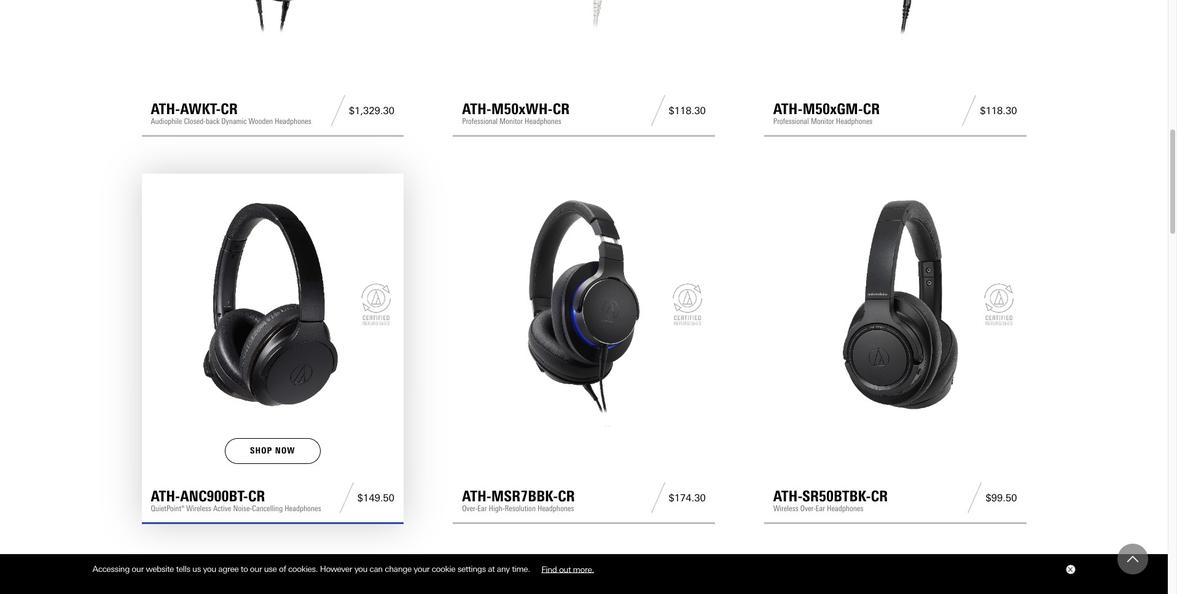 Task type: describe. For each thing, give the bounding box(es) containing it.
out
[[559, 565, 571, 575]]

ath anc900bt cr image
[[151, 183, 395, 427]]

divider line image for ath-m50xwh-cr
[[647, 95, 669, 126]]

shop now
[[250, 446, 295, 456]]

msr7bbk-
[[491, 488, 558, 506]]

back
[[206, 117, 220, 126]]

ath m50xwh cr image
[[462, 0, 706, 39]]

agree
[[218, 565, 239, 575]]

ath- for awkt-
[[151, 100, 180, 118]]

active
[[213, 505, 231, 514]]

settings
[[458, 565, 486, 575]]

now
[[275, 446, 295, 456]]

shop
[[250, 446, 272, 456]]

headphones inside ath-anc900bt-cr quietpoint® wireless active noise-cancelling headphones
[[285, 505, 321, 514]]

ath awkt cr image
[[151, 0, 395, 39]]

ear inside ath-msr7bbk-cr over-ear high-resolution headphones
[[477, 505, 487, 514]]

m50xgm-
[[803, 100, 863, 118]]

m50xwh-
[[491, 100, 553, 118]]

headphones inside ath-m50xgm-cr professional monitor headphones
[[836, 117, 873, 126]]

1 you from the left
[[203, 565, 216, 575]]

wireless inside ath-anc900bt-cr quietpoint® wireless active noise-cancelling headphones
[[186, 505, 211, 514]]

ath msr7bbk cr image
[[462, 183, 706, 427]]

cookie
[[432, 565, 455, 575]]

high-
[[489, 505, 505, 514]]

cr for awkt-
[[221, 100, 238, 118]]

ath- for msr7bbk-
[[462, 488, 491, 506]]

headphones inside ath-m50xwh-cr professional monitor headphones
[[525, 117, 561, 126]]

ath- for anc900bt-
[[151, 488, 180, 506]]

cross image
[[1068, 568, 1072, 573]]

cr for msr7bbk-
[[558, 488, 575, 506]]

dynamic
[[221, 117, 247, 126]]

accessing our website tells us you agree to our use of cookies. however you can change your cookie settings at any time.
[[92, 565, 532, 575]]

ath-m50xwh-cr professional monitor headphones
[[462, 100, 570, 126]]

use
[[264, 565, 277, 575]]

ath sr50btbk cr image
[[773, 183, 1017, 427]]

us
[[192, 565, 201, 575]]

website
[[146, 565, 174, 575]]

ath-awkt-cr audiophile closed-back dynamic wooden headphones
[[151, 100, 311, 126]]

accessing
[[92, 565, 130, 575]]

monitor for m50xwh-
[[500, 117, 523, 126]]

cookies.
[[288, 565, 318, 575]]

ath-msr7bbk-cr over-ear high-resolution headphones
[[462, 488, 575, 514]]

any
[[497, 565, 510, 575]]

find out more.
[[541, 565, 594, 575]]

ath m50xgm cr image
[[773, 0, 1017, 39]]

headphones inside ath-sr50btbk-cr wireless over-ear headphones
[[827, 505, 864, 514]]

ath- for m50xgm-
[[773, 100, 803, 118]]

at
[[488, 565, 495, 575]]



Task type: locate. For each thing, give the bounding box(es) containing it.
over-
[[462, 505, 477, 514], [800, 505, 816, 514]]

cr inside ath-sr50btbk-cr wireless over-ear headphones
[[871, 488, 888, 506]]

audiophile
[[151, 117, 182, 126]]

wireless
[[186, 505, 211, 514], [773, 505, 799, 514]]

cr for anc900bt-
[[248, 488, 265, 506]]

find
[[541, 565, 557, 575]]

professional inside ath-m50xwh-cr professional monitor headphones
[[462, 117, 498, 126]]

divider line image for ath-msr7bbk-cr
[[647, 483, 669, 514]]

cr inside ath-m50xwh-cr professional monitor headphones
[[553, 100, 570, 118]]

professional
[[462, 117, 498, 126], [773, 117, 809, 126]]

time.
[[512, 565, 530, 575]]

over- inside ath-sr50btbk-cr wireless over-ear headphones
[[800, 505, 816, 514]]

you right us
[[203, 565, 216, 575]]

0 horizontal spatial professional
[[462, 117, 498, 126]]

resolution
[[505, 505, 536, 514]]

anc900bt-
[[180, 488, 248, 506]]

noise-
[[233, 505, 252, 514]]

wireless left sr50btbk-
[[773, 505, 799, 514]]

divider line image
[[327, 95, 349, 126], [647, 95, 669, 126], [959, 95, 980, 126], [336, 483, 357, 514], [647, 483, 669, 514], [964, 483, 986, 514]]

ear
[[477, 505, 487, 514], [816, 505, 825, 514]]

cr
[[221, 100, 238, 118], [553, 100, 570, 118], [863, 100, 880, 118], [248, 488, 265, 506], [558, 488, 575, 506], [871, 488, 888, 506]]

$174.30
[[669, 493, 706, 504]]

ath- for sr50btbk-
[[773, 488, 803, 506]]

shop now link
[[225, 439, 320, 465]]

monitor inside ath-m50xwh-cr professional monitor headphones
[[500, 117, 523, 126]]

1 horizontal spatial ear
[[816, 505, 825, 514]]

monitor inside ath-m50xgm-cr professional monitor headphones
[[811, 117, 834, 126]]

ath- inside ath-m50xgm-cr professional monitor headphones
[[773, 100, 803, 118]]

professional for m50xwh-
[[462, 117, 498, 126]]

divider line image for ath-awkt-cr
[[327, 95, 349, 126]]

professional for m50xgm-
[[773, 117, 809, 126]]

however
[[320, 565, 352, 575]]

2 monitor from the left
[[811, 117, 834, 126]]

1 monitor from the left
[[500, 117, 523, 126]]

0 horizontal spatial ear
[[477, 505, 487, 514]]

professional inside ath-m50xgm-cr professional monitor headphones
[[773, 117, 809, 126]]

cr for m50xwh-
[[553, 100, 570, 118]]

over- inside ath-msr7bbk-cr over-ear high-resolution headphones
[[462, 505, 477, 514]]

cr inside ath-anc900bt-cr quietpoint® wireless active noise-cancelling headphones
[[248, 488, 265, 506]]

1 horizontal spatial professional
[[773, 117, 809, 126]]

1 horizontal spatial $118.30
[[980, 105, 1017, 116]]

wireless left active on the left bottom
[[186, 505, 211, 514]]

ath- inside ath-anc900bt-cr quietpoint® wireless active noise-cancelling headphones
[[151, 488, 180, 506]]

$99.50
[[986, 493, 1017, 504]]

$118.30 for ath-m50xwh-cr
[[669, 105, 706, 116]]

0 horizontal spatial over-
[[462, 505, 477, 514]]

quietpoint®
[[151, 505, 184, 514]]

1 horizontal spatial our
[[250, 565, 262, 575]]

ath- inside ath-m50xwh-cr professional monitor headphones
[[462, 100, 491, 118]]

ath sr50btbw cr image
[[151, 571, 395, 595]]

cr inside ath-m50xgm-cr professional monitor headphones
[[863, 100, 880, 118]]

1 horizontal spatial monitor
[[811, 117, 834, 126]]

wireless inside ath-sr50btbk-cr wireless over-ear headphones
[[773, 505, 799, 514]]

headphones inside ath-msr7bbk-cr over-ear high-resolution headphones
[[538, 505, 574, 514]]

0 horizontal spatial our
[[132, 565, 144, 575]]

you
[[203, 565, 216, 575], [354, 565, 368, 575]]

closed-
[[184, 117, 206, 126]]

our right to
[[250, 565, 262, 575]]

monitor for m50xgm-
[[811, 117, 834, 126]]

ath-
[[151, 100, 180, 118], [462, 100, 491, 118], [773, 100, 803, 118], [151, 488, 180, 506], [462, 488, 491, 506], [773, 488, 803, 506]]

cancelling
[[252, 505, 283, 514]]

2 ear from the left
[[816, 505, 825, 514]]

0 horizontal spatial monitor
[[500, 117, 523, 126]]

you left can at the left of the page
[[354, 565, 368, 575]]

of
[[279, 565, 286, 575]]

0 horizontal spatial wireless
[[186, 505, 211, 514]]

1 horizontal spatial you
[[354, 565, 368, 575]]

1 horizontal spatial over-
[[800, 505, 816, 514]]

ath-anc900bt-cr quietpoint® wireless active noise-cancelling headphones
[[151, 488, 321, 514]]

our
[[132, 565, 144, 575], [250, 565, 262, 575]]

2 wireless from the left
[[773, 505, 799, 514]]

1 horizontal spatial wireless
[[773, 505, 799, 514]]

$1,329.30
[[349, 105, 395, 116]]

0 horizontal spatial you
[[203, 565, 216, 575]]

cr inside ath-msr7bbk-cr over-ear high-resolution headphones
[[558, 488, 575, 506]]

cr for m50xgm-
[[863, 100, 880, 118]]

1 wireless from the left
[[186, 505, 211, 514]]

0 horizontal spatial $118.30
[[669, 105, 706, 116]]

to
[[241, 565, 248, 575]]

headphones
[[275, 117, 311, 126], [525, 117, 561, 126], [836, 117, 873, 126], [285, 505, 321, 514], [538, 505, 574, 514], [827, 505, 864, 514]]

change
[[385, 565, 412, 575]]

1 $118.30 from the left
[[669, 105, 706, 116]]

find out more. link
[[532, 560, 603, 579]]

1 our from the left
[[132, 565, 144, 575]]

headphones inside ath-awkt-cr audiophile closed-back dynamic wooden headphones
[[275, 117, 311, 126]]

divider line image for ath-sr50btbk-cr
[[964, 483, 986, 514]]

ath- inside ath-sr50btbk-cr wireless over-ear headphones
[[773, 488, 803, 506]]

divider line image for ath-m50xgm-cr
[[959, 95, 980, 126]]

ath m20x cr image
[[462, 571, 706, 595]]

ath- inside ath-msr7bbk-cr over-ear high-resolution headphones
[[462, 488, 491, 506]]

ath- for m50xwh-
[[462, 100, 491, 118]]

2 $118.30 from the left
[[980, 105, 1017, 116]]

our left website
[[132, 565, 144, 575]]

2 our from the left
[[250, 565, 262, 575]]

2 professional from the left
[[773, 117, 809, 126]]

2 over- from the left
[[800, 505, 816, 514]]

2 you from the left
[[354, 565, 368, 575]]

can
[[370, 565, 383, 575]]

ath-m50xgm-cr professional monitor headphones
[[773, 100, 880, 126]]

arrow up image
[[1127, 554, 1139, 565]]

1 professional from the left
[[462, 117, 498, 126]]

ear inside ath-sr50btbk-cr wireless over-ear headphones
[[816, 505, 825, 514]]

cr inside ath-awkt-cr audiophile closed-back dynamic wooden headphones
[[221, 100, 238, 118]]

your
[[414, 565, 430, 575]]

monitor
[[500, 117, 523, 126], [811, 117, 834, 126]]

1 ear from the left
[[477, 505, 487, 514]]

1 over- from the left
[[462, 505, 477, 514]]

ath- inside ath-awkt-cr audiophile closed-back dynamic wooden headphones
[[151, 100, 180, 118]]

$149.50
[[357, 493, 395, 504]]

more.
[[573, 565, 594, 575]]

tells
[[176, 565, 190, 575]]

divider line image for ath-anc900bt-cr
[[336, 483, 357, 514]]

wooden
[[249, 117, 273, 126]]

ath-sr50btbk-cr wireless over-ear headphones
[[773, 488, 888, 514]]

cr for sr50btbk-
[[871, 488, 888, 506]]

$118.30 for ath-m50xgm-cr
[[980, 105, 1017, 116]]

awkt-
[[180, 100, 221, 118]]

sr50btbk-
[[803, 488, 871, 506]]

$118.30
[[669, 105, 706, 116], [980, 105, 1017, 116]]



Task type: vqa. For each thing, say whether or not it's contained in the screenshot.
leftmost $118.30
yes



